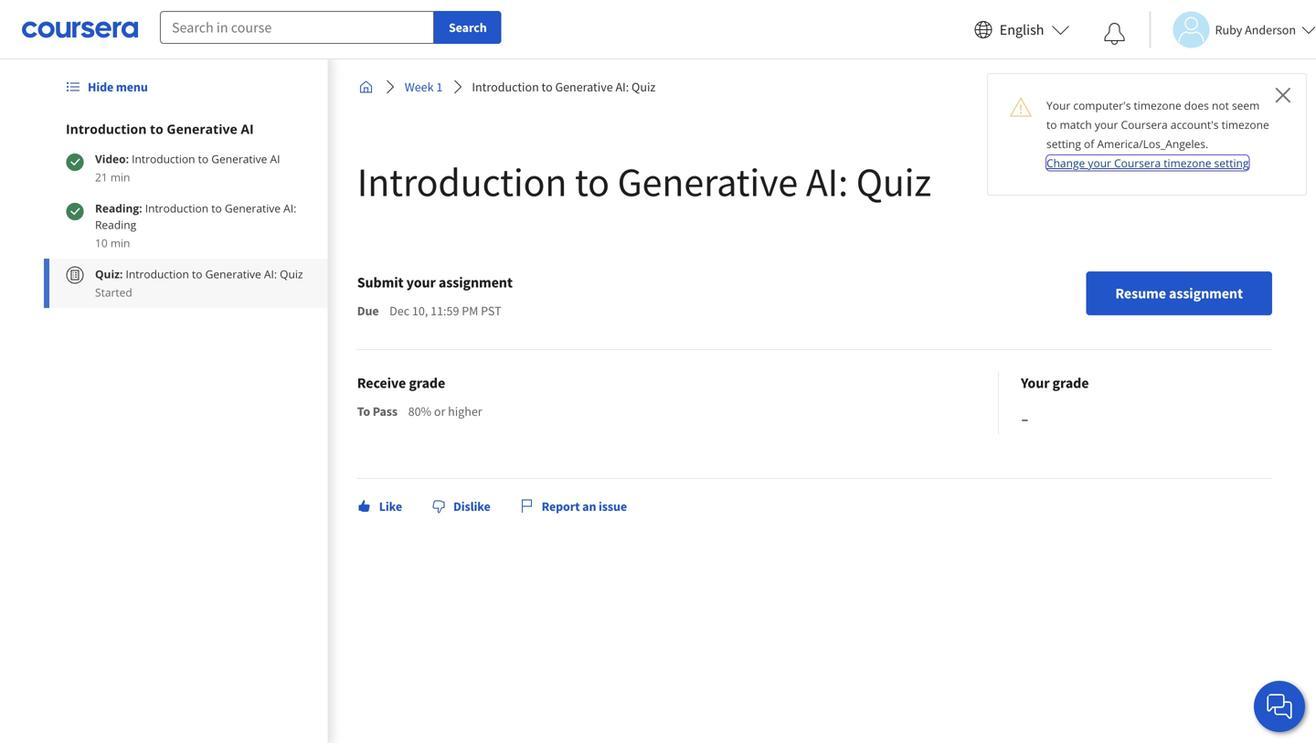 Task type: locate. For each thing, give the bounding box(es) containing it.
ai
[[241, 120, 254, 138], [270, 151, 280, 166]]

0 vertical spatial your
[[1047, 98, 1071, 113]]

0 horizontal spatial grade
[[409, 374, 445, 392]]

1 vertical spatial your
[[1021, 374, 1050, 392]]

completed image for video:
[[66, 153, 84, 171]]

1 vertical spatial quiz
[[857, 156, 932, 207]]

generative
[[555, 79, 613, 95], [167, 120, 237, 138], [211, 151, 267, 166], [618, 156, 798, 207], [225, 201, 281, 216], [205, 267, 261, 282]]

does
[[1185, 98, 1210, 113]]

completed image left 21
[[66, 153, 84, 171]]

your
[[1095, 117, 1119, 132], [1089, 155, 1112, 171], [407, 273, 436, 292]]

introduction to generative ai: reading
[[95, 201, 297, 232]]

0 horizontal spatial assignment
[[439, 273, 513, 292]]

0 vertical spatial completed image
[[66, 153, 84, 171]]

10
[[95, 235, 108, 251]]

0 horizontal spatial quiz
[[280, 267, 303, 282]]

1 horizontal spatial assignment
[[1170, 284, 1244, 303]]

introduction
[[472, 79, 539, 95], [66, 120, 147, 138], [132, 151, 195, 166], [357, 156, 567, 207], [145, 201, 209, 216], [126, 267, 189, 282]]

quiz
[[632, 79, 656, 95], [857, 156, 932, 207], [280, 267, 303, 282]]

your computer's timezone does not seem to match your coursera account's timezone setting of america/los_angeles. change your coursera timezone setting
[[1047, 98, 1270, 171]]

completed image
[[66, 153, 84, 171], [66, 202, 84, 221]]

hide
[[88, 79, 114, 95]]

america/los_angeles.
[[1098, 136, 1209, 151]]

1 min from the top
[[110, 170, 130, 185]]

2 completed image from the top
[[66, 202, 84, 221]]

0 vertical spatial ai
[[241, 120, 254, 138]]

timezone mismatch warning modal dialog
[[988, 73, 1308, 196]]

min
[[110, 170, 130, 185], [110, 235, 130, 251]]

2 vertical spatial your
[[407, 273, 436, 292]]

timezone down account's
[[1164, 155, 1212, 171]]

0 vertical spatial min
[[110, 170, 130, 185]]

2 grade from the left
[[1053, 374, 1089, 392]]

setting down account's
[[1215, 155, 1250, 171]]

1 vertical spatial min
[[110, 235, 130, 251]]

chat with us image
[[1266, 692, 1295, 721]]

resume
[[1116, 284, 1167, 303]]

0 vertical spatial quiz
[[632, 79, 656, 95]]

1 vertical spatial introduction to generative ai: quiz
[[357, 156, 932, 207]]

computer's
[[1074, 98, 1132, 113]]

an
[[583, 498, 597, 515]]

1 grade from the left
[[409, 374, 445, 392]]

assignment right the 'resume'
[[1170, 284, 1244, 303]]

assignment up pm at the top left of the page
[[439, 273, 513, 292]]

to inside introduction to generative ai: reading
[[211, 201, 222, 216]]

introduction inside quiz: introduction to generative ai: quiz started
[[126, 267, 189, 282]]

your inside your computer's timezone does not seem to match your coursera account's timezone setting of america/los_angeles. change your coursera timezone setting
[[1047, 98, 1071, 113]]

generative inside introduction to generative ai: reading
[[225, 201, 281, 216]]

to inside 'link'
[[542, 79, 553, 95]]

1 vertical spatial coursera
[[1115, 155, 1162, 171]]

coursera up america/los_angeles.
[[1122, 117, 1168, 132]]

-
[[1021, 402, 1029, 434]]

video:
[[95, 151, 129, 166]]

1 horizontal spatial setting
[[1215, 155, 1250, 171]]

your down computer's on the top right of page
[[1095, 117, 1119, 132]]

10,
[[412, 303, 428, 319]]

week
[[405, 79, 434, 95]]

min down reading at the left top of the page
[[110, 235, 130, 251]]

introduction to generative ai: quiz
[[472, 79, 656, 95], [357, 156, 932, 207]]

introduction to generative ai: quiz inside 'link'
[[472, 79, 656, 95]]

or
[[434, 403, 446, 420]]

show notifications image
[[1104, 23, 1126, 45]]

your up match
[[1047, 98, 1071, 113]]

setting up change
[[1047, 136, 1082, 151]]

grade
[[409, 374, 445, 392], [1053, 374, 1089, 392]]

coursera down america/los_angeles.
[[1115, 155, 1162, 171]]

to inside dropdown button
[[150, 120, 164, 138]]

0 vertical spatial setting
[[1047, 136, 1082, 151]]

0 vertical spatial introduction to generative ai: quiz
[[472, 79, 656, 95]]

your up 10, at the left top of the page
[[407, 273, 436, 292]]

higher
[[448, 403, 483, 420]]

pass
[[373, 403, 398, 420]]

11:59
[[431, 303, 459, 319]]

timezone up america/los_angeles.
[[1134, 98, 1182, 113]]

to
[[542, 79, 553, 95], [1047, 117, 1058, 132], [150, 120, 164, 138], [198, 151, 209, 166], [575, 156, 610, 207], [211, 201, 222, 216], [192, 267, 203, 282]]

english
[[1000, 21, 1045, 39]]

reading
[[95, 217, 136, 232]]

2 horizontal spatial quiz
[[857, 156, 932, 207]]

1 vertical spatial ai
[[270, 151, 280, 166]]

dec
[[390, 303, 410, 319]]

1 vertical spatial timezone
[[1222, 117, 1270, 132]]

2 vertical spatial quiz
[[280, 267, 303, 282]]

setting
[[1047, 136, 1082, 151], [1215, 155, 1250, 171]]

1 vertical spatial completed image
[[66, 202, 84, 221]]

min right 21
[[110, 170, 130, 185]]

resume assignment button
[[1087, 272, 1273, 315]]

completed image left reading at the left top of the page
[[66, 202, 84, 221]]

generative inside quiz: introduction to generative ai: quiz started
[[205, 267, 261, 282]]

21
[[95, 170, 108, 185]]

1 horizontal spatial grade
[[1053, 374, 1089, 392]]

coursera
[[1122, 117, 1168, 132], [1115, 155, 1162, 171]]

warning image
[[1010, 96, 1032, 118]]

your
[[1047, 98, 1071, 113], [1021, 374, 1050, 392]]

✕ button
[[1275, 80, 1292, 109]]

1 completed image from the top
[[66, 153, 84, 171]]

report an issue
[[542, 498, 627, 515]]

1 horizontal spatial ai
[[270, 151, 280, 166]]

ai: inside 'link'
[[616, 79, 629, 95]]

0 horizontal spatial ai
[[241, 120, 254, 138]]

assignment
[[439, 273, 513, 292], [1170, 284, 1244, 303]]

1 horizontal spatial quiz
[[632, 79, 656, 95]]

timezone
[[1134, 98, 1182, 113], [1222, 117, 1270, 132], [1164, 155, 1212, 171]]

0 vertical spatial timezone
[[1134, 98, 1182, 113]]

grade for receive grade
[[409, 374, 445, 392]]

ai: inside introduction to generative ai: reading
[[284, 201, 297, 216]]

pst
[[481, 303, 502, 319]]

your down of
[[1089, 155, 1112, 171]]

dislike
[[454, 498, 491, 515]]

coursera image
[[22, 15, 138, 44]]

report an issue button
[[513, 490, 635, 523]]

introduction inside 'link'
[[472, 79, 539, 95]]

completed image for reading:
[[66, 202, 84, 221]]

your up -
[[1021, 374, 1050, 392]]

timezone down seem
[[1222, 117, 1270, 132]]

0 vertical spatial coursera
[[1122, 117, 1168, 132]]

hide menu button
[[59, 70, 155, 103]]

ai:
[[616, 79, 629, 95], [806, 156, 849, 207], [284, 201, 297, 216], [264, 267, 277, 282]]

search button
[[434, 11, 502, 44]]



Task type: vqa. For each thing, say whether or not it's contained in the screenshot.
Your
yes



Task type: describe. For each thing, give the bounding box(es) containing it.
change your coursera timezone setting link
[[1047, 155, 1250, 171]]

0 vertical spatial your
[[1095, 117, 1119, 132]]

Search in course text field
[[160, 11, 434, 44]]

seem
[[1233, 98, 1260, 113]]

like button
[[350, 490, 410, 523]]

hide menu
[[88, 79, 148, 95]]

min inside video: introduction to generative ai 21 min
[[110, 170, 130, 185]]

resume assignment
[[1116, 284, 1244, 303]]

issue
[[599, 498, 627, 515]]

quiz: introduction to generative ai: quiz started
[[95, 267, 303, 300]]

ai inside video: introduction to generative ai 21 min
[[270, 151, 280, 166]]

your for your computer's timezone does not seem to match your coursera account's timezone setting of america/los_angeles. change your coursera timezone setting
[[1047, 98, 1071, 113]]

started
[[95, 285, 132, 300]]

introduction to generative ai: quiz link
[[465, 70, 663, 103]]

1 vertical spatial your
[[1089, 155, 1112, 171]]

1 vertical spatial setting
[[1215, 155, 1250, 171]]

ai inside dropdown button
[[241, 120, 254, 138]]

generative inside 'link'
[[555, 79, 613, 95]]

like
[[379, 498, 402, 515]]

to inside your computer's timezone does not seem to match your coursera account's timezone setting of america/los_angeles. change your coursera timezone setting
[[1047, 117, 1058, 132]]

of
[[1085, 136, 1095, 151]]

anderson
[[1246, 21, 1297, 38]]

generative inside dropdown button
[[167, 120, 237, 138]]

✕
[[1275, 80, 1292, 109]]

dislike button
[[424, 490, 498, 523]]

to inside video: introduction to generative ai 21 min
[[198, 151, 209, 166]]

ai: inside quiz: introduction to generative ai: quiz started
[[264, 267, 277, 282]]

to inside quiz: introduction to generative ai: quiz started
[[192, 267, 203, 282]]

not
[[1213, 98, 1230, 113]]

introduction inside dropdown button
[[66, 120, 147, 138]]

week 1
[[405, 79, 443, 95]]

10 min
[[95, 235, 130, 251]]

introduction to generative ai
[[66, 120, 254, 138]]

pm
[[462, 303, 479, 319]]

ruby anderson
[[1216, 21, 1297, 38]]

your for your grade
[[1021, 374, 1050, 392]]

quiz inside quiz: introduction to generative ai: quiz started
[[280, 267, 303, 282]]

week 1 link
[[398, 70, 450, 103]]

80%
[[408, 403, 432, 420]]

receive grade
[[357, 374, 445, 392]]

due
[[357, 303, 379, 319]]

introduction inside introduction to generative ai: reading
[[145, 201, 209, 216]]

your grade
[[1021, 374, 1089, 392]]

1
[[437, 79, 443, 95]]

0 horizontal spatial setting
[[1047, 136, 1082, 151]]

grade for your grade
[[1053, 374, 1089, 392]]

80% or higher
[[408, 403, 483, 420]]

to
[[357, 403, 370, 420]]

2 vertical spatial timezone
[[1164, 155, 1212, 171]]

change
[[1047, 155, 1086, 171]]

video: introduction to generative ai 21 min
[[95, 151, 280, 185]]

english button
[[967, 0, 1078, 59]]

account's
[[1171, 117, 1219, 132]]

introduction inside video: introduction to generative ai 21 min
[[132, 151, 195, 166]]

assignment inside button
[[1170, 284, 1244, 303]]

report
[[542, 498, 580, 515]]

home image
[[359, 80, 374, 94]]

submit
[[357, 273, 404, 292]]

ruby
[[1216, 21, 1243, 38]]

receive
[[357, 374, 406, 392]]

menu
[[116, 79, 148, 95]]

reading:
[[95, 201, 145, 216]]

submit your assignment
[[357, 273, 513, 292]]

quiz:
[[95, 267, 123, 282]]

dec 10, 11:59 pm pst
[[390, 303, 502, 319]]

ruby anderson button
[[1150, 11, 1317, 48]]

introduction to generative ai button
[[66, 120, 306, 138]]

to pass
[[357, 403, 398, 420]]

match
[[1060, 117, 1093, 132]]

2 min from the top
[[110, 235, 130, 251]]

search
[[449, 19, 487, 36]]

generative inside video: introduction to generative ai 21 min
[[211, 151, 267, 166]]

quiz inside 'link'
[[632, 79, 656, 95]]



